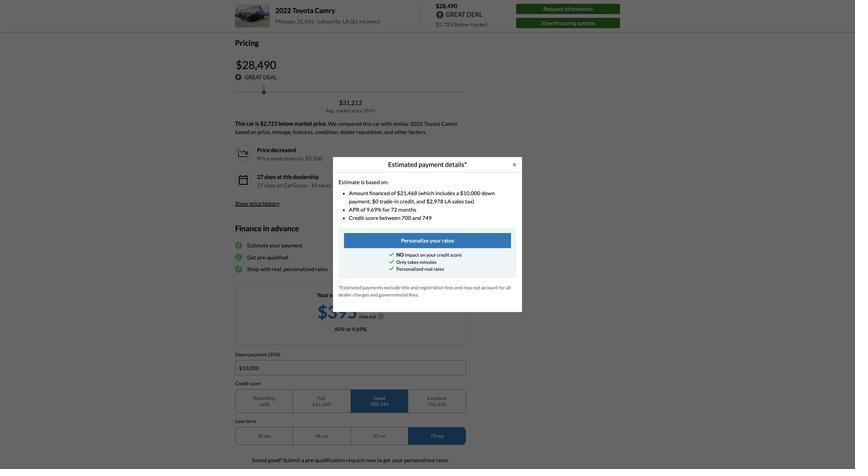 Task type: describe. For each thing, give the bounding box(es) containing it.
request information button
[[516, 4, 620, 14]]

camry inside we compared this car with similar 2022 toyota camry based on price, mileage, features, condition, dealer reputation, and other factors.
[[442, 120, 458, 127]]

this
[[235, 120, 246, 127]]

real
[[425, 266, 433, 272]]

down
[[235, 352, 248, 358]]

trade-
[[380, 198, 395, 205]]

only
[[397, 259, 407, 265]]

1 check image from the top
[[389, 252, 394, 258]]

*estimated payments exclude title and registration fees and may not account for all dealer charges and governmental fees.
[[339, 285, 511, 298]]

personalize your rates button
[[344, 233, 511, 249]]

no impact on your credit score
[[397, 252, 462, 258]]

fair
[[318, 396, 326, 401]]

compared
[[338, 120, 362, 127]]

down payment (35%)
[[235, 352, 280, 358]]

no
[[397, 252, 404, 258]]

price inside $31,213 avg. market price (imv)
[[352, 108, 363, 113]]

$3,500.
[[305, 155, 324, 162]]

other
[[395, 129, 408, 135]]

camry inside 2022 toyota camry mileage: 31,926 · lafayette, la (61 mi away)
[[315, 6, 335, 15]]

payment for details*
[[419, 161, 444, 168]]

for inside *estimated payments exclude title and registration fees and may not account for all dealer charges and governmental fees.
[[499, 285, 505, 291]]

· inside the '27 days at this dealership 27 days on cargurus · 10 saves'
[[309, 182, 310, 188]]

went
[[271, 155, 283, 162]]

market for $2,723
[[471, 21, 488, 27]]

title
[[401, 285, 410, 291]]

0 vertical spatial personalized
[[284, 266, 315, 272]]

60
[[373, 433, 379, 439]]

minutes
[[420, 259, 437, 265]]

price decreased price went down by $3,500.
[[257, 147, 324, 162]]

finance in advance
[[235, 224, 299, 233]]

Down payment (35%) text field
[[236, 361, 466, 375]]

$2,978
[[427, 198, 444, 205]]

check image for only takes minutes
[[389, 259, 394, 265]]

owner.
[[306, 1, 322, 7]]

27 days at this dealership image
[[238, 175, 249, 186]]

750-
[[428, 402, 438, 408]]

has
[[265, 1, 273, 7]]

749 inside amount financed of $21,468 (which includes a $10,000 down payment, $0 trade-in credit, and $2,978 la sales tax) apr of 9.69% for 72 months credit score between 700 and 749
[[423, 215, 432, 221]]

48 mo
[[315, 433, 329, 439]]

based inside "estimated payment details*" dialog
[[366, 179, 380, 186]]

rates up your
[[316, 266, 328, 272]]

this car is $2,723 below market price.
[[235, 120, 327, 127]]

1 27 from the top
[[257, 174, 264, 180]]

estimate your payment
[[247, 242, 303, 249]]

2022 toyota camry image
[[235, 4, 270, 28]]

fees
[[445, 285, 454, 291]]

info circle image
[[378, 314, 384, 319]]

vehicle
[[246, 1, 264, 7]]

(imv)
[[364, 108, 376, 113]]

credit
[[437, 252, 450, 258]]

great deal image
[[235, 74, 242, 81]]

great
[[446, 11, 466, 18]]

and inside we compared this car with similar 2022 toyota camry based on price, mileage, features, condition, dealer reputation, and other factors.
[[385, 129, 393, 135]]

on inside we compared this car with similar 2022 toyota camry based on price, mileage, features, condition, dealer reputation, and other factors.
[[251, 129, 257, 135]]

estimate for estimate your payment
[[247, 242, 269, 249]]

the
[[267, 15, 275, 21]]

1 vertical spatial history
[[263, 200, 280, 207]]

impact
[[405, 252, 419, 258]]

1 vertical spatial 72
[[431, 433, 436, 439]]

700
[[402, 215, 411, 221]]

your right get
[[392, 457, 403, 464]]

estimated payment details* dialog
[[0, 0, 856, 470]]

price,
[[258, 129, 271, 135]]

great deal
[[446, 11, 483, 18]]

$395 /mo est
[[318, 302, 377, 323]]

2 vertical spatial is
[[381, 292, 384, 298]]

36 mo
[[258, 433, 271, 439]]

and right fees at the right bottom of page
[[455, 285, 463, 291]]

mo for 36 mo
[[264, 433, 271, 439]]

good
[[374, 396, 385, 401]]

we compared this car with similar 2022 toyota camry based on price, mileage, features, condition, dealer reputation, and other factors.
[[235, 120, 458, 135]]

estimated
[[330, 292, 355, 298]]

get
[[247, 254, 256, 261]]

personalized
[[397, 266, 424, 272]]

1 vertical spatial personalized
[[404, 457, 435, 464]]

apr of 9.69%
[[334, 326, 367, 332]]

down inside price decreased price went down by $3,500.
[[284, 155, 297, 162]]

payment,
[[349, 198, 371, 205]]

0 horizontal spatial pre-
[[257, 254, 267, 261]]

lafayette,
[[318, 18, 342, 25]]

1 vertical spatial credit
[[235, 381, 249, 387]]

0 vertical spatial of
[[391, 190, 396, 197]]

personalized real rates
[[397, 266, 445, 272]]

*estimated
[[339, 285, 362, 291]]

view
[[541, 20, 554, 26]]

mo for 72 mo
[[437, 433, 444, 439]]

report
[[349, 15, 364, 21]]

payment*
[[356, 292, 380, 298]]

est
[[369, 313, 377, 320]]

2 price from the top
[[257, 155, 270, 162]]

on inside the '27 days at this dealership 27 days on cargurus · 10 saves'
[[277, 182, 283, 188]]

qualification
[[315, 457, 345, 464]]

9.69% inside amount financed of $21,468 (which includes a $10,000 down payment, $0 trade-in credit, and $2,978 la sales tax) apr of 9.69% for 72 months credit score between 700 and 749
[[367, 207, 382, 213]]

for inside amount financed of $21,468 (which includes a $10,000 down payment, $0 trade-in credit, and $2,978 la sales tax) apr of 9.69% for 72 months credit score between 700 and 749
[[383, 207, 390, 213]]

charges
[[353, 292, 369, 298]]

rates for personalize your rates
[[442, 237, 455, 244]]

financed
[[370, 190, 390, 197]]

your up minutes
[[427, 252, 436, 258]]

pricing
[[235, 38, 259, 48]]

1 days from the top
[[265, 174, 276, 180]]

request
[[544, 5, 564, 12]]

factors.
[[409, 129, 427, 135]]

show price history link
[[235, 200, 280, 207]]

tax)
[[465, 198, 475, 205]]

car inside we compared this car with similar 2022 toyota camry based on price, mileage, features, condition, dealer reputation, and other factors.
[[373, 120, 380, 127]]

mo for 60 mo
[[380, 433, 386, 439]]

request
[[346, 457, 365, 464]]

deal
[[467, 11, 483, 18]]

fees.
[[409, 292, 419, 298]]

amount financed of $21,468 (which includes a $10,000 down payment, $0 trade-in credit, and $2,978 la sales tax) apr of 9.69% for 72 months credit score between 700 and 749
[[349, 190, 495, 221]]

loan
[[235, 419, 245, 425]]

fair 641-699
[[313, 396, 331, 408]]

$28,490 for $2,723
[[436, 2, 458, 10]]

payments
[[363, 285, 384, 291]]

$0
[[372, 198, 379, 205]]

at
[[277, 174, 282, 180]]

saves
[[319, 182, 332, 188]]



Task type: locate. For each thing, give the bounding box(es) containing it.
3 check image from the top
[[389, 266, 394, 272]]

0 vertical spatial $2,723
[[436, 21, 453, 27]]

credit,
[[400, 198, 416, 205]]

1 horizontal spatial car
[[373, 120, 380, 127]]

1 vertical spatial check image
[[389, 259, 394, 265]]

payment for (35%)
[[249, 352, 267, 358]]

0 vertical spatial days
[[265, 174, 276, 180]]

2 car from the left
[[373, 120, 380, 127]]

full
[[276, 15, 283, 21]]

amount
[[349, 190, 369, 197]]

your estimated payment* is
[[317, 292, 384, 298]]

0 vertical spatial 2022
[[275, 6, 291, 15]]

0 horizontal spatial in
[[263, 224, 270, 233]]

price decreased image
[[235, 145, 252, 162], [238, 148, 249, 159]]

27 days at this dealership image
[[235, 172, 252, 188]]

$31,213
[[339, 99, 362, 107]]

score inside amount financed of $21,468 (which includes a $10,000 down payment, $0 trade-in credit, and $2,978 la sales tax) apr of 9.69% for 72 months credit score between 700 and 749
[[366, 215, 379, 221]]

0 vertical spatial a
[[457, 190, 459, 197]]

0 vertical spatial check image
[[389, 252, 394, 258]]

is up price,
[[255, 120, 259, 127]]

and down the (which
[[417, 198, 426, 205]]

score right credit
[[451, 252, 462, 258]]

apr down payment,
[[349, 207, 360, 213]]

2 check image from the top
[[389, 259, 394, 265]]

0 horizontal spatial credit
[[235, 381, 249, 387]]

dealer inside *estimated payments exclude title and registration fees and may not account for all dealer charges and governmental fees.
[[339, 292, 352, 298]]

1 mo from the left
[[264, 433, 271, 439]]

0 vertical spatial la
[[343, 18, 349, 25]]

2 days from the top
[[265, 182, 276, 188]]

on left the
[[259, 15, 265, 21]]

1 vertical spatial 2022
[[411, 120, 423, 127]]

toyota up factors.
[[424, 120, 441, 127]]

1 vertical spatial price
[[250, 200, 262, 207]]

with left real,
[[260, 266, 271, 272]]

1 price from the top
[[257, 147, 270, 153]]

0 horizontal spatial price
[[250, 200, 262, 207]]

in right 'finance'
[[263, 224, 270, 233]]

1 horizontal spatial 72
[[431, 433, 436, 439]]

between
[[380, 215, 401, 221]]

registration
[[420, 285, 444, 291]]

condition,
[[315, 129, 339, 135]]

· inside 2022 toyota camry mileage: 31,926 · lafayette, la (61 mi away)
[[315, 18, 317, 25]]

down right $10,000
[[482, 190, 495, 197]]

la down includes
[[445, 198, 451, 205]]

rates up credit
[[442, 237, 455, 244]]

0 horizontal spatial for
[[383, 207, 390, 213]]

749 down good
[[381, 402, 389, 408]]

real,
[[272, 266, 283, 272]]

is inside "estimated payment details*" dialog
[[361, 179, 365, 186]]

1 horizontal spatial payment
[[282, 242, 303, 249]]

rates
[[442, 237, 455, 244], [316, 266, 328, 272], [434, 266, 445, 272]]

view financing options button
[[516, 18, 620, 28]]

this inside the '27 days at this dealership 27 days on cargurus · 10 saves'
[[283, 174, 292, 180]]

· right 31,926
[[315, 18, 317, 25]]

$21,468
[[397, 190, 418, 197]]

1 horizontal spatial in
[[395, 198, 399, 205]]

0 vertical spatial history
[[331, 15, 348, 21]]

is down payments
[[381, 292, 384, 298]]

of down $395 /mo est
[[346, 326, 351, 332]]

pre- right submit
[[305, 457, 315, 464]]

1 horizontal spatial pre-
[[305, 457, 315, 464]]

sound
[[252, 457, 267, 464]]

2 horizontal spatial payment
[[419, 161, 444, 168]]

0 horizontal spatial market
[[295, 120, 312, 127]]

market for $31,213
[[336, 108, 351, 113]]

0 horizontal spatial camry
[[315, 6, 335, 15]]

641-
[[313, 402, 323, 408]]

sound good? submit a pre-qualification request now to get your personalized rates.
[[252, 457, 450, 464]]

save
[[235, 15, 247, 21]]

market inside $31,213 avg. market price (imv)
[[336, 108, 351, 113]]

with left similar
[[382, 120, 392, 127]]

term
[[246, 419, 257, 425]]

1 vertical spatial price
[[257, 155, 270, 162]]

2022 inside 2022 toyota camry mileage: 31,926 · lafayette, la (61 mi away)
[[275, 6, 291, 15]]

apr down '$395'
[[334, 326, 345, 332]]

rates for personalized real rates
[[434, 266, 445, 272]]

car up reputation, at the top left of the page
[[373, 120, 380, 127]]

days up show price history 'link'
[[265, 182, 276, 188]]

$10,000
[[460, 190, 481, 197]]

based
[[235, 129, 249, 135], [366, 179, 380, 186]]

market down deal
[[471, 21, 488, 27]]

$31,213 avg. market price (imv)
[[326, 99, 376, 113]]

toyota inside 2022 toyota camry mileage: 31,926 · lafayette, la (61 mi away)
[[293, 6, 314, 15]]

of down payment,
[[361, 207, 366, 213]]

estimate up amount
[[339, 179, 360, 186]]

0 horizontal spatial a
[[302, 457, 304, 464]]

2 vertical spatial score
[[250, 381, 261, 387]]

governmental
[[379, 292, 408, 298]]

in left credit,
[[395, 198, 399, 205]]

good?
[[268, 457, 282, 464]]

price right 'show'
[[250, 200, 262, 207]]

dealer down the compared
[[340, 129, 356, 135]]

1 horizontal spatial camry
[[442, 120, 458, 127]]

$28,490 up great at the top of the page
[[436, 2, 458, 10]]

0 vertical spatial price
[[257, 147, 270, 153]]

pre-
[[257, 254, 267, 261], [305, 457, 315, 464]]

1 horizontal spatial toyota
[[424, 120, 441, 127]]

1 vertical spatial la
[[445, 198, 451, 205]]

history
[[331, 15, 348, 21], [263, 200, 280, 207]]

48
[[315, 433, 321, 439]]

pre- right get
[[257, 254, 267, 261]]

show
[[235, 200, 249, 207]]

deal
[[263, 74, 277, 80]]

1 vertical spatial is
[[361, 179, 365, 186]]

1 horizontal spatial 2022
[[411, 120, 423, 127]]

market down $31,213
[[336, 108, 351, 113]]

1 car from the left
[[247, 120, 254, 127]]

0 horizontal spatial $28,490
[[236, 58, 277, 71]]

rates right real
[[434, 266, 445, 272]]

on
[[259, 15, 265, 21], [251, 129, 257, 135], [277, 182, 283, 188], [420, 252, 426, 258]]

0 vertical spatial 72
[[391, 207, 398, 213]]

0 horizontal spatial down
[[284, 155, 297, 162]]

your up qualified
[[270, 242, 281, 249]]

9.69% down $0
[[367, 207, 382, 213]]

personalized right real,
[[284, 266, 315, 272]]

a up sales
[[457, 190, 459, 197]]

1 horizontal spatial market
[[336, 108, 351, 113]]

1 vertical spatial $2,723
[[260, 120, 278, 127]]

mileage,
[[272, 129, 292, 135]]

options
[[578, 20, 596, 26]]

1 horizontal spatial is
[[361, 179, 365, 186]]

1 vertical spatial score
[[451, 252, 462, 258]]

2 vertical spatial check image
[[389, 266, 394, 272]]

dealer inside we compared this car with similar 2022 toyota camry based on price, mileage, features, condition, dealer reputation, and other factors.
[[340, 129, 356, 135]]

2022 up the full
[[275, 6, 291, 15]]

of
[[391, 190, 396, 197], [361, 207, 366, 213], [346, 326, 351, 332]]

1 vertical spatial 27
[[257, 182, 264, 188]]

0 vertical spatial dealer
[[340, 129, 356, 135]]

mo for 48 mo
[[322, 433, 329, 439]]

price left went
[[257, 155, 270, 162]]

mo right 60
[[380, 433, 386, 439]]

qualified
[[267, 254, 288, 261]]

toyota inside we compared this car with similar 2022 toyota camry based on price, mileage, features, condition, dealer reputation, and other factors.
[[424, 120, 441, 127]]

1 vertical spatial 9.69%
[[352, 326, 367, 332]]

1 horizontal spatial apr
[[349, 207, 360, 213]]

mo
[[264, 433, 271, 439], [322, 433, 329, 439], [380, 433, 386, 439], [437, 433, 444, 439]]

1 vertical spatial dealer
[[339, 292, 352, 298]]

vehicle
[[313, 15, 329, 21]]

your up the no impact on your credit score
[[430, 237, 441, 244]]

mo right 36
[[264, 433, 271, 439]]

on:
[[381, 179, 389, 186]]

in inside amount financed of $21,468 (which includes a $10,000 down payment, $0 trade-in credit, and $2,978 la sales tax) apr of 9.69% for 72 months credit score between 700 and 749
[[395, 198, 399, 205]]

personalized left rates. at the bottom right of the page
[[404, 457, 435, 464]]

rebuilding
[[253, 396, 276, 401]]

749
[[423, 215, 432, 221], [381, 402, 389, 408]]

72 inside amount financed of $21,468 (which includes a $10,000 down payment, $0 trade-in credit, and $2,978 la sales tax) apr of 9.69% for 72 months credit score between 700 and 749
[[391, 207, 398, 213]]

0 vertical spatial score
[[366, 215, 379, 221]]

1 horizontal spatial with
[[382, 120, 392, 127]]

0 vertical spatial down
[[284, 155, 297, 162]]

credit inside amount financed of $21,468 (which includes a $10,000 down payment, $0 trade-in credit, and $2,978 la sales tax) apr of 9.69% for 72 months credit score between 700 and 749
[[349, 215, 365, 221]]

2022
[[275, 6, 291, 15], [411, 120, 423, 127]]

on down at
[[277, 182, 283, 188]]

get
[[384, 457, 391, 464]]

4 mo from the left
[[437, 433, 444, 439]]

get pre-qualified
[[247, 254, 288, 261]]

now
[[366, 457, 376, 464]]

la left (61
[[343, 18, 349, 25]]

72 up between
[[391, 207, 398, 213]]

2 vertical spatial payment
[[249, 352, 267, 358]]

check image left personalized
[[389, 266, 394, 272]]

show price history
[[235, 200, 280, 207]]

1 vertical spatial $28,490
[[236, 58, 277, 71]]

credit down the down
[[235, 381, 249, 387]]

price down price,
[[257, 147, 270, 153]]

36
[[258, 433, 263, 439]]

estimate up get
[[247, 242, 269, 249]]

mileage:
[[275, 18, 296, 25]]

estimate is based on:
[[339, 179, 389, 186]]

2 vertical spatial market
[[295, 120, 312, 127]]

payment down advance
[[282, 242, 303, 249]]

749 inside good 700-749
[[381, 402, 389, 408]]

0 vertical spatial market
[[471, 21, 488, 27]]

0 vertical spatial based
[[235, 129, 249, 135]]

estimate inside dialog
[[339, 179, 360, 186]]

mo up rates. at the bottom right of the page
[[437, 433, 444, 439]]

a right submit
[[302, 457, 304, 464]]

1 vertical spatial based
[[366, 179, 380, 186]]

2 mo from the left
[[322, 433, 329, 439]]

1 horizontal spatial ·
[[315, 18, 317, 25]]

1 vertical spatial apr
[[334, 326, 345, 332]]

and right 700
[[413, 215, 421, 221]]

0 horizontal spatial $2,723
[[260, 120, 278, 127]]

1 horizontal spatial $2,723
[[436, 21, 453, 27]]

27 days at this dealership 27 days on cargurus · 10 saves
[[257, 174, 332, 188]]

on up minutes
[[420, 252, 426, 258]]

car right this
[[247, 120, 254, 127]]

a inside amount financed of $21,468 (which includes a $10,000 down payment, $0 trade-in credit, and $2,978 la sales tax) apr of 9.69% for 72 months credit score between 700 and 749
[[457, 190, 459, 197]]

decreased
[[271, 147, 296, 153]]

2022 inside we compared this car with similar 2022 toyota camry based on price, mileage, features, condition, dealer reputation, and other factors.
[[411, 120, 423, 127]]

1 horizontal spatial $28,490
[[436, 2, 458, 10]]

1 vertical spatial payment
[[282, 242, 303, 249]]

your inside button
[[430, 237, 441, 244]]

for left all
[[499, 285, 505, 291]]

dealer down *estimated
[[339, 292, 352, 298]]

mi
[[360, 18, 366, 25]]

2 27 from the top
[[257, 182, 264, 188]]

below
[[454, 21, 469, 27]]

0 horizontal spatial score
[[250, 381, 261, 387]]

0 vertical spatial 27
[[257, 174, 264, 180]]

72 up rates. at the bottom right of the page
[[431, 433, 436, 439]]

1 vertical spatial for
[[499, 285, 505, 291]]

0 vertical spatial estimate
[[339, 179, 360, 186]]

rates inside button
[[442, 237, 455, 244]]

mo right 48
[[322, 433, 329, 439]]

details*
[[445, 161, 467, 168]]

1 horizontal spatial estimate
[[339, 179, 360, 186]]

personalize
[[401, 237, 429, 244]]

0 horizontal spatial la
[[343, 18, 349, 25]]

$2,723 down great at the top of the page
[[436, 21, 453, 27]]

times image
[[511, 162, 518, 167]]

and down payments
[[370, 292, 378, 298]]

toyota up the save 20% on the full autocheck vehicle history report link
[[293, 6, 314, 15]]

personalize your rates
[[401, 237, 455, 244]]

check image for personalized real rates
[[389, 266, 394, 272]]

/mo
[[359, 313, 368, 320]]

and up fees. on the bottom left of page
[[411, 285, 419, 291]]

this right at
[[283, 174, 292, 180]]

estimated payment details*
[[388, 161, 467, 168]]

estimate for estimate is based on:
[[339, 179, 360, 186]]

your
[[317, 292, 329, 298]]

check image left no at the left of page
[[389, 252, 394, 258]]

check image left only
[[389, 259, 394, 265]]

0 horizontal spatial ·
[[309, 182, 310, 188]]

price down $31,213
[[352, 108, 363, 113]]

1 horizontal spatial a
[[457, 190, 459, 197]]

this inside we compared this car with similar 2022 toyota camry based on price, mileage, features, condition, dealer reputation, and other factors.
[[363, 120, 372, 127]]

1 vertical spatial a
[[302, 457, 304, 464]]

request information
[[544, 5, 593, 12]]

10
[[311, 182, 318, 188]]

credit
[[349, 215, 365, 221], [235, 381, 249, 387]]

to
[[377, 457, 382, 464]]

$28,490
[[436, 2, 458, 10], [236, 58, 277, 71]]

0 horizontal spatial estimate
[[247, 242, 269, 249]]

shop
[[247, 266, 259, 272]]

2 horizontal spatial of
[[391, 190, 396, 197]]

down left by
[[284, 155, 297, 162]]

0 vertical spatial ·
[[315, 18, 317, 25]]

history left (61
[[331, 15, 348, 21]]

is up amount
[[361, 179, 365, 186]]

a
[[457, 190, 459, 197], [302, 457, 304, 464]]

1 horizontal spatial based
[[366, 179, 380, 186]]

749 down $2,978
[[423, 215, 432, 221]]

on inside "estimated payment details*" dialog
[[420, 252, 426, 258]]

1 horizontal spatial history
[[331, 15, 348, 21]]

on left price,
[[251, 129, 257, 135]]

0 horizontal spatial based
[[235, 129, 249, 135]]

for
[[383, 207, 390, 213], [499, 285, 505, 291]]

not
[[473, 285, 481, 291]]

price
[[257, 147, 270, 153], [257, 155, 270, 162]]

save 20% on the full autocheck vehicle history report image
[[365, 15, 372, 22]]

1 vertical spatial of
[[361, 207, 366, 213]]

la inside amount financed of $21,468 (which includes a $10,000 down payment, $0 trade-in credit, and $2,978 la sales tax) apr of 9.69% for 72 months credit score between 700 and 749
[[445, 198, 451, 205]]

0 vertical spatial 9.69%
[[367, 207, 382, 213]]

and left other
[[385, 129, 393, 135]]

excellent 750-850
[[428, 396, 447, 408]]

3 mo from the left
[[380, 433, 386, 439]]

1 horizontal spatial la
[[445, 198, 451, 205]]

car
[[247, 120, 254, 127], [373, 120, 380, 127]]

of up 'trade-'
[[391, 190, 396, 197]]

payment inside dialog
[[419, 161, 444, 168]]

$395
[[318, 302, 358, 323]]

1 vertical spatial ·
[[309, 182, 310, 188]]

days left at
[[265, 174, 276, 180]]

check image
[[389, 252, 394, 258], [389, 259, 394, 265], [389, 266, 394, 272]]

this up reputation, at the top left of the page
[[363, 120, 372, 127]]

1 horizontal spatial 749
[[423, 215, 432, 221]]

credit score
[[235, 381, 261, 387]]

1 horizontal spatial this
[[363, 120, 372, 127]]

la inside 2022 toyota camry mileage: 31,926 · lafayette, la (61 mi away)
[[343, 18, 349, 25]]

0 horizontal spatial 749
[[381, 402, 389, 408]]

(61
[[351, 18, 359, 25]]

$2,723 up price,
[[260, 120, 278, 127]]

loan term
[[235, 419, 257, 425]]

· left 10
[[309, 182, 310, 188]]

history up "finance in advance"
[[263, 200, 280, 207]]

down
[[284, 155, 297, 162], [482, 190, 495, 197]]

score up rebuilding
[[250, 381, 261, 387]]

payment left (35%)
[[249, 352, 267, 358]]

score down $0
[[366, 215, 379, 221]]

may
[[464, 285, 473, 291]]

1 vertical spatial pre-
[[305, 457, 315, 464]]

0 horizontal spatial is
[[255, 120, 259, 127]]

2 vertical spatial of
[[346, 326, 351, 332]]

1 vertical spatial market
[[336, 108, 351, 113]]

toyota
[[293, 6, 314, 15], [424, 120, 441, 127]]

(which
[[419, 190, 435, 197]]

credit down payment,
[[349, 215, 365, 221]]

0 horizontal spatial payment
[[249, 352, 267, 358]]

based down this
[[235, 129, 249, 135]]

payment left details*
[[419, 161, 444, 168]]

with inside we compared this car with similar 2022 toyota camry based on price, mileage, features, condition, dealer reputation, and other factors.
[[382, 120, 392, 127]]

0 horizontal spatial history
[[263, 200, 280, 207]]

days
[[265, 174, 276, 180], [265, 182, 276, 188]]

9.69% down /mo
[[352, 326, 367, 332]]

$28,490 for great deal
[[236, 58, 277, 71]]

for down 'trade-'
[[383, 207, 390, 213]]

apr inside amount financed of $21,468 (which includes a $10,000 down payment, $0 trade-in credit, and $2,978 la sales tax) apr of 9.69% for 72 months credit score between 700 and 749
[[349, 207, 360, 213]]

one
[[274, 1, 283, 7]]

1 vertical spatial down
[[482, 190, 495, 197]]

$28,490 up great
[[236, 58, 277, 71]]

31,926
[[297, 18, 314, 25]]

0 vertical spatial apr
[[349, 207, 360, 213]]

price.
[[314, 120, 327, 127]]

699
[[323, 402, 331, 408]]

0 horizontal spatial 2022
[[275, 6, 291, 15]]

1 vertical spatial this
[[283, 174, 292, 180]]

0 vertical spatial is
[[255, 120, 259, 127]]

down inside amount financed of $21,468 (which includes a $10,000 down payment, $0 trade-in credit, and $2,978 la sales tax) apr of 9.69% for 72 months credit score between 700 and 749
[[482, 190, 495, 197]]

2022 up factors.
[[411, 120, 423, 127]]

based inside we compared this car with similar 2022 toyota camry based on price, mileage, features, condition, dealer reputation, and other factors.
[[235, 129, 249, 135]]

1 vertical spatial with
[[260, 266, 271, 272]]

based left on:
[[366, 179, 380, 186]]

0 horizontal spatial 72
[[391, 207, 398, 213]]

1 vertical spatial days
[[265, 182, 276, 188]]

market up features,
[[295, 120, 312, 127]]

1 vertical spatial in
[[263, 224, 270, 233]]



Task type: vqa. For each thing, say whether or not it's contained in the screenshot.


